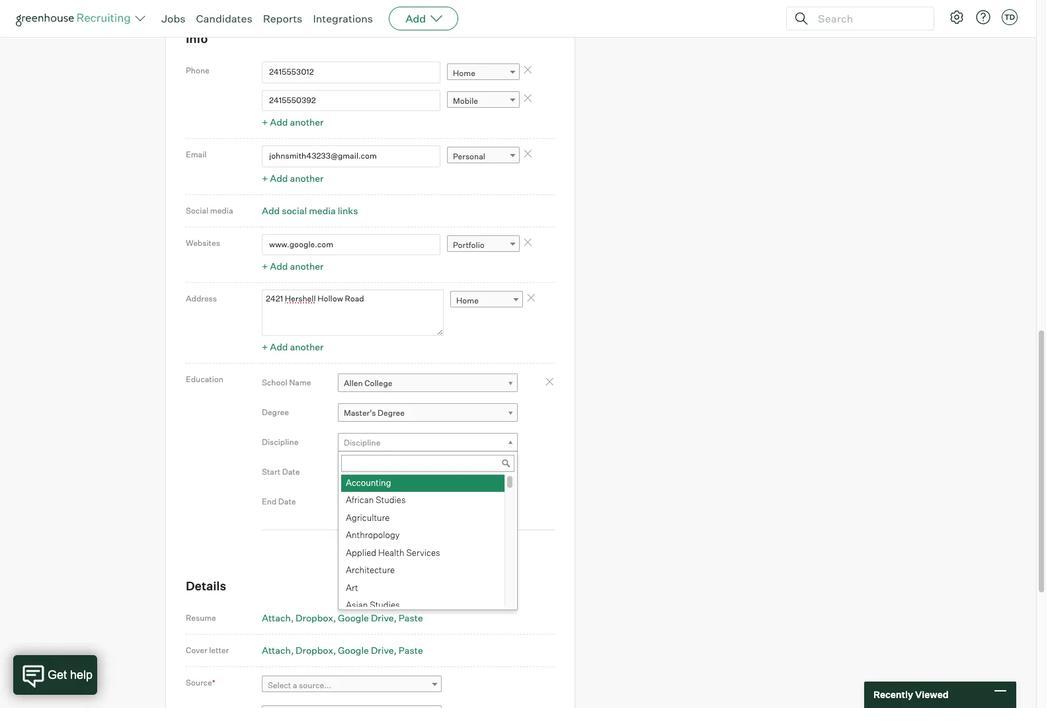 Task type: vqa. For each thing, say whether or not it's contained in the screenshot.
topmost Year
no



Task type: describe. For each thing, give the bounding box(es) containing it.
+ add another for websites
[[262, 261, 324, 272]]

school name
[[262, 378, 311, 388]]

discipline link
[[338, 433, 518, 453]]

+ add another for address
[[262, 341, 324, 353]]

attach link for cover letter
[[262, 646, 294, 657]]

master's degree
[[344, 408, 405, 418]]

health
[[379, 548, 405, 558]]

cover
[[186, 646, 208, 656]]

date for end date
[[279, 497, 296, 507]]

paste for cover letter
[[399, 646, 423, 657]]

allen college
[[344, 378, 393, 388]]

+ for address
[[262, 341, 268, 353]]

0 vertical spatial home link
[[447, 63, 520, 82]]

Search text field
[[815, 9, 923, 28]]

add for email
[[270, 172, 288, 184]]

personal link
[[447, 147, 520, 166]]

college
[[365, 378, 393, 388]]

websites element
[[262, 234, 555, 276]]

YYYY text field
[[373, 461, 413, 483]]

dropbox for resume
[[296, 613, 333, 624]]

viewed
[[916, 690, 949, 701]]

education
[[186, 375, 224, 384]]

accounting option
[[341, 475, 505, 493]]

add social media links
[[262, 205, 358, 216]]

another for email
[[290, 172, 324, 184]]

paste for resume
[[399, 613, 423, 624]]

end date
[[262, 497, 296, 507]]

portfolio
[[453, 240, 485, 250]]

1 vertical spatial home link
[[451, 291, 523, 310]]

add button
[[389, 7, 459, 30]]

agriculture option
[[341, 510, 505, 528]]

add for phone
[[270, 117, 288, 128]]

jobs
[[161, 12, 186, 25]]

0 vertical spatial home
[[453, 68, 476, 78]]

google for resume
[[338, 613, 369, 624]]

0 horizontal spatial media
[[210, 205, 233, 215]]

date for start date
[[282, 467, 300, 477]]

architecture
[[346, 565, 395, 576]]

source...
[[299, 681, 332, 691]]

google drive link for cover letter
[[338, 646, 397, 657]]

+ add another link for email
[[262, 172, 324, 184]]

a
[[293, 681, 297, 691]]

start date
[[262, 467, 300, 477]]

anthropology option
[[341, 528, 505, 545]]

mobile link
[[447, 91, 520, 111]]

applied health services option
[[341, 545, 505, 563]]

dropbox link for cover letter
[[296, 646, 336, 657]]

social
[[282, 205, 307, 216]]

african studies
[[346, 495, 406, 506]]

attach link for resume
[[262, 613, 294, 624]]

african
[[346, 495, 374, 506]]

info
[[186, 31, 208, 46]]

end
[[262, 497, 277, 507]]

candidates link
[[196, 12, 253, 25]]

attach dropbox google drive paste for cover letter
[[262, 646, 423, 657]]

social media
[[186, 205, 233, 215]]

+ for phone
[[262, 117, 268, 128]]

services
[[407, 548, 440, 558]]

applied
[[346, 548, 377, 558]]

add social media links link
[[262, 205, 358, 216]]

td button
[[1000, 7, 1021, 28]]

reports
[[263, 12, 303, 25]]

personal
[[453, 152, 486, 162]]

dropbox link for resume
[[296, 613, 336, 624]]

+ for email
[[262, 172, 268, 184]]



Task type: locate. For each thing, give the bounding box(es) containing it.
drive for resume
[[371, 613, 394, 624]]

phone
[[186, 66, 210, 76]]

recently viewed
[[874, 690, 949, 701]]

2 attach dropbox google drive paste from the top
[[262, 646, 423, 657]]

asian
[[346, 600, 368, 611]]

+ add another for email
[[262, 172, 324, 184]]

master's
[[344, 408, 376, 418]]

attach dropbox google drive paste down asian
[[262, 613, 423, 624]]

0 vertical spatial attach
[[262, 613, 291, 624]]

media right the social
[[210, 205, 233, 215]]

discipline
[[262, 437, 299, 447], [344, 438, 381, 448]]

1 google from the top
[[338, 613, 369, 624]]

google down asian
[[338, 613, 369, 624]]

google drive link up select a source... link
[[338, 646, 397, 657]]

resume
[[186, 614, 216, 624]]

+ add another link inside websites element
[[262, 261, 324, 272]]

+ for websites
[[262, 261, 268, 272]]

configure image
[[950, 9, 966, 25]]

another inside websites element
[[290, 261, 324, 272]]

0 vertical spatial mm text field
[[338, 461, 371, 483]]

2 + add another from the top
[[262, 172, 324, 184]]

attach dropbox google drive paste for resume
[[262, 613, 423, 624]]

links
[[338, 205, 358, 216]]

1 attach link from the top
[[262, 613, 294, 624]]

allen college link
[[338, 374, 518, 393]]

add for websites
[[270, 261, 288, 272]]

1 attach dropbox google drive paste from the top
[[262, 613, 423, 624]]

None text field
[[262, 62, 441, 83], [262, 234, 441, 255], [262, 62, 441, 83], [262, 234, 441, 255]]

another for phone
[[290, 117, 324, 128]]

paste link down 'asian studies' option
[[399, 646, 423, 657]]

agriculture
[[346, 513, 390, 523]]

1 vertical spatial drive
[[371, 646, 394, 657]]

mobile
[[453, 96, 478, 106]]

attach for resume
[[262, 613, 291, 624]]

+ add another
[[262, 117, 324, 128], [262, 172, 324, 184], [262, 261, 324, 272], [262, 341, 324, 353]]

1 google drive link from the top
[[338, 613, 397, 624]]

attach for cover letter
[[262, 646, 291, 657]]

list box
[[339, 475, 515, 615]]

art option
[[341, 580, 505, 598]]

4 + add another from the top
[[262, 341, 324, 353]]

home link up the "mobile" link
[[447, 63, 520, 82]]

mm text field up agriculture
[[338, 491, 371, 513]]

studies
[[376, 495, 406, 506], [370, 600, 400, 611]]

websites
[[186, 238, 220, 248]]

+ add another for phone
[[262, 117, 324, 128]]

0 vertical spatial google drive link
[[338, 613, 397, 624]]

drive
[[371, 613, 394, 624], [371, 646, 394, 657]]

school
[[262, 378, 288, 388]]

studies for asian studies
[[370, 600, 400, 611]]

2 attach link from the top
[[262, 646, 294, 657]]

add
[[406, 12, 426, 25], [270, 117, 288, 128], [270, 172, 288, 184], [262, 205, 280, 216], [270, 261, 288, 272], [270, 341, 288, 353]]

drive down asian studies
[[371, 613, 394, 624]]

start
[[262, 467, 281, 477]]

+ add another inside websites element
[[262, 261, 324, 272]]

integrations link
[[313, 12, 373, 25]]

studies for african studies
[[376, 495, 406, 506]]

studies down accounting
[[376, 495, 406, 506]]

2 attach from the top
[[262, 646, 291, 657]]

3 + add another from the top
[[262, 261, 324, 272]]

google drive link for resume
[[338, 613, 397, 624]]

mm text field for end date
[[338, 491, 371, 513]]

paste link for cover letter
[[399, 646, 423, 657]]

td button
[[1003, 9, 1019, 25]]

1 dropbox from the top
[[296, 613, 333, 624]]

1 drive from the top
[[371, 613, 394, 624]]

+ add another link for address
[[262, 341, 324, 353]]

attach dropbox google drive paste up select a source... link
[[262, 646, 423, 657]]

google
[[338, 613, 369, 624], [338, 646, 369, 657]]

asian studies
[[346, 600, 400, 611]]

0 vertical spatial attach link
[[262, 613, 294, 624]]

+
[[262, 117, 268, 128], [262, 172, 268, 184], [262, 261, 268, 272], [262, 341, 268, 353]]

+ inside websites element
[[262, 261, 268, 272]]

2 + from the top
[[262, 172, 268, 184]]

anthropology
[[346, 530, 400, 541]]

select a source...
[[268, 681, 332, 691]]

select a source... link
[[262, 676, 442, 695]]

2 google from the top
[[338, 646, 369, 657]]

google drive link down asian studies
[[338, 613, 397, 624]]

cover letter
[[186, 646, 229, 656]]

mm text field for start date
[[338, 461, 371, 483]]

degree right master's
[[378, 408, 405, 418]]

1 + add another link from the top
[[262, 117, 324, 128]]

degree down school at bottom
[[262, 408, 289, 418]]

+ add another link for phone
[[262, 117, 324, 128]]

0 vertical spatial paste link
[[399, 613, 423, 624]]

0 vertical spatial studies
[[376, 495, 406, 506]]

reports link
[[263, 12, 303, 25]]

name
[[289, 378, 311, 388]]

0 vertical spatial dropbox link
[[296, 613, 336, 624]]

1 vertical spatial paste link
[[399, 646, 423, 657]]

0 horizontal spatial discipline
[[262, 437, 299, 447]]

1 + from the top
[[262, 117, 268, 128]]

0 horizontal spatial degree
[[262, 408, 289, 418]]

attach
[[262, 613, 291, 624], [262, 646, 291, 657]]

paste down art 'option'
[[399, 613, 423, 624]]

art
[[346, 583, 358, 593]]

paste link down art 'option'
[[399, 613, 423, 624]]

address
[[186, 294, 217, 304]]

allen
[[344, 378, 363, 388]]

2 + add another link from the top
[[262, 172, 324, 184]]

google for cover letter
[[338, 646, 369, 657]]

1 paste link from the top
[[399, 613, 423, 624]]

portfolio link
[[447, 235, 520, 255]]

1 vertical spatial studies
[[370, 600, 400, 611]]

3 another from the top
[[290, 261, 324, 272]]

1 vertical spatial attach
[[262, 646, 291, 657]]

google drive link
[[338, 613, 397, 624], [338, 646, 397, 657]]

2 google drive link from the top
[[338, 646, 397, 657]]

jobs link
[[161, 12, 186, 25]]

media
[[309, 205, 336, 216], [210, 205, 233, 215]]

home down portfolio
[[457, 296, 479, 306]]

2 drive from the top
[[371, 646, 394, 657]]

social
[[186, 205, 209, 215]]

1 vertical spatial dropbox
[[296, 646, 333, 657]]

mm text field up 'african'
[[338, 461, 371, 483]]

another for websites
[[290, 261, 324, 272]]

add inside popup button
[[406, 12, 426, 25]]

source
[[186, 679, 212, 689]]

1 vertical spatial dropbox link
[[296, 646, 336, 657]]

paste down 'asian studies' option
[[399, 646, 423, 657]]

home link down the portfolio link
[[451, 291, 523, 310]]

1 vertical spatial google drive link
[[338, 646, 397, 657]]

discipline up start date
[[262, 437, 299, 447]]

integrations
[[313, 12, 373, 25]]

degree
[[262, 408, 289, 418], [378, 408, 405, 418]]

architecture option
[[341, 563, 505, 580]]

4 + from the top
[[262, 341, 268, 353]]

details
[[186, 579, 226, 594]]

drive for cover letter
[[371, 646, 394, 657]]

accounting
[[346, 478, 391, 488]]

google up select a source... link
[[338, 646, 369, 657]]

1 vertical spatial home
[[457, 296, 479, 306]]

1 horizontal spatial discipline
[[344, 438, 381, 448]]

studies right asian
[[370, 600, 400, 611]]

add inside websites element
[[270, 261, 288, 272]]

date
[[282, 467, 300, 477], [279, 497, 296, 507]]

1 vertical spatial mm text field
[[338, 491, 371, 513]]

1 horizontal spatial degree
[[378, 408, 405, 418]]

4 another from the top
[[290, 341, 324, 353]]

candidates
[[196, 12, 253, 25]]

letter
[[209, 646, 229, 656]]

4 + add another link from the top
[[262, 341, 324, 353]]

0 vertical spatial attach dropbox google drive paste
[[262, 613, 423, 624]]

2 paste link from the top
[[399, 646, 423, 657]]

YYYY text field
[[373, 491, 413, 513]]

1 vertical spatial attach link
[[262, 646, 294, 657]]

None text field
[[262, 90, 441, 111], [262, 146, 441, 167], [262, 290, 444, 336], [341, 455, 515, 472], [262, 90, 441, 111], [262, 146, 441, 167], [262, 290, 444, 336], [341, 455, 515, 472]]

attach dropbox google drive paste
[[262, 613, 423, 624], [262, 646, 423, 657]]

0 vertical spatial date
[[282, 467, 300, 477]]

MM text field
[[338, 461, 371, 483], [338, 491, 371, 513]]

dropbox link
[[296, 613, 336, 624], [296, 646, 336, 657]]

date right end
[[279, 497, 296, 507]]

dropbox for cover letter
[[296, 646, 333, 657]]

2 dropbox link from the top
[[296, 646, 336, 657]]

+ add another link for websites
[[262, 261, 324, 272]]

greenhouse recruiting image
[[16, 11, 135, 26]]

3 + add another link from the top
[[262, 261, 324, 272]]

home
[[453, 68, 476, 78], [457, 296, 479, 306]]

another for address
[[290, 341, 324, 353]]

1 vertical spatial paste
[[399, 646, 423, 657]]

1 vertical spatial attach dropbox google drive paste
[[262, 646, 423, 657]]

2 mm text field from the top
[[338, 491, 371, 513]]

+ add another link
[[262, 117, 324, 128], [262, 172, 324, 184], [262, 261, 324, 272], [262, 341, 324, 353]]

paste link for resume
[[399, 613, 423, 624]]

0 vertical spatial drive
[[371, 613, 394, 624]]

2 another from the top
[[290, 172, 324, 184]]

list box containing accounting
[[339, 475, 515, 615]]

0 vertical spatial dropbox
[[296, 613, 333, 624]]

discipline down master's
[[344, 438, 381, 448]]

1 attach from the top
[[262, 613, 291, 624]]

media left links
[[309, 205, 336, 216]]

paste link
[[399, 613, 423, 624], [399, 646, 423, 657]]

1 vertical spatial date
[[279, 497, 296, 507]]

td
[[1005, 13, 1016, 22]]

0 vertical spatial paste
[[399, 613, 423, 624]]

email
[[186, 150, 207, 160]]

1 mm text field from the top
[[338, 461, 371, 483]]

master's degree link
[[338, 404, 518, 423]]

home link
[[447, 63, 520, 82], [451, 291, 523, 310]]

1 + add another from the top
[[262, 117, 324, 128]]

dropbox
[[296, 613, 333, 624], [296, 646, 333, 657]]

drive up select a source... link
[[371, 646, 394, 657]]

paste
[[399, 613, 423, 624], [399, 646, 423, 657]]

applied health services
[[346, 548, 440, 558]]

asian studies option
[[341, 598, 505, 615]]

1 paste from the top
[[399, 613, 423, 624]]

2 dropbox from the top
[[296, 646, 333, 657]]

select
[[268, 681, 291, 691]]

source *
[[186, 679, 216, 689]]

1 horizontal spatial media
[[309, 205, 336, 216]]

0 vertical spatial google
[[338, 613, 369, 624]]

3 + from the top
[[262, 261, 268, 272]]

african studies option
[[341, 493, 505, 510]]

date right start
[[282, 467, 300, 477]]

2 paste from the top
[[399, 646, 423, 657]]

add for address
[[270, 341, 288, 353]]

1 another from the top
[[290, 117, 324, 128]]

another
[[290, 117, 324, 128], [290, 172, 324, 184], [290, 261, 324, 272], [290, 341, 324, 353]]

*
[[212, 679, 216, 689]]

recently
[[874, 690, 914, 701]]

1 vertical spatial google
[[338, 646, 369, 657]]

home up mobile
[[453, 68, 476, 78]]

attach link
[[262, 613, 294, 624], [262, 646, 294, 657]]

1 dropbox link from the top
[[296, 613, 336, 624]]



